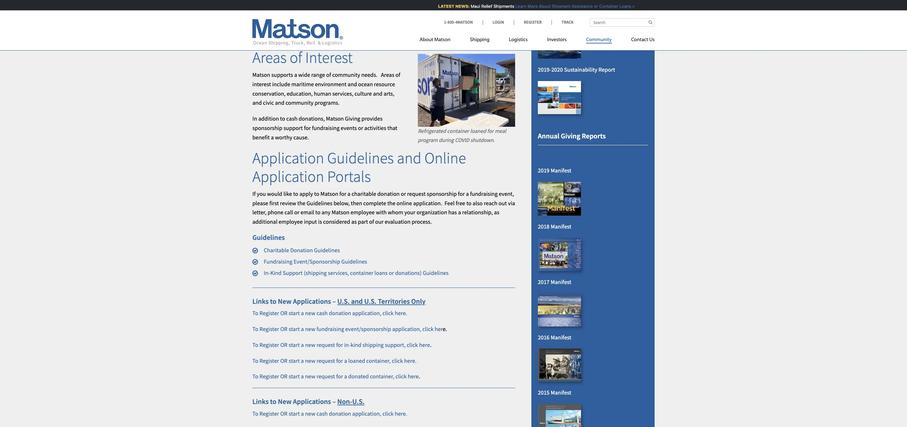 Task type: describe. For each thing, give the bounding box(es) containing it.
search image
[[649, 20, 653, 24]]

committee members
[[402, 33, 453, 41]]

the right 800-
[[457, 24, 465, 31]]

guidelines up event/sponsorship
[[314, 247, 340, 254]]

out
[[499, 200, 507, 207]]

0 vertical spatial —
[[476, 5, 480, 13]]

contact us
[[632, 37, 655, 43]]

or inside in addition to cash donations, matson giving provides sponsorship support for fundraising events or activities that benefit a worthy cause.
[[358, 124, 364, 132]]

whom
[[388, 209, 404, 216]]

1 vertical spatial —
[[304, 15, 309, 22]]

2 matson community manifest image from the top
[[538, 238, 582, 271]]

request for loaned
[[317, 357, 335, 365]]

6 to from the top
[[253, 410, 259, 418]]

donation for 2nd to register or start a new cash donation application, click here. link from the bottom
[[329, 310, 351, 317]]

entirely
[[310, 15, 329, 22]]

maui
[[467, 4, 476, 9]]

1 new from the top
[[305, 310, 316, 317]]

a inside in addition to cash donations, matson giving provides sponsorship support for fundraising events or activities that benefit a worthy cause.
[[271, 134, 274, 141]]

in-
[[344, 342, 351, 349]]

login link
[[483, 19, 514, 25]]

cash for 2nd to register or start a new cash donation application, click here. link from the bottom
[[317, 310, 328, 317]]

1 vertical spatial container
[[350, 270, 374, 277]]

application guidelines and online application portals
[[253, 148, 466, 186]]

for inside in addition to cash donations, matson giving provides sponsorship support for fundraising events or activities that benefit a worthy cause.
[[304, 124, 311, 132]]

0 vertical spatial employee
[[351, 209, 375, 216]]

contact
[[632, 37, 649, 43]]

application, for 2nd to register or start a new cash donation application, click here. link from the bottom
[[353, 310, 382, 317]]

latest
[[434, 4, 451, 9]]

1 to register or start a new cash donation application, click here. link from the top
[[253, 310, 408, 317]]

about matson link
[[420, 34, 461, 47]]

1 vertical spatial here.
[[405, 357, 417, 365]]

charitable
[[264, 247, 289, 254]]

to register or start a new request for in-kind shipping support, click here link
[[253, 342, 430, 349]]

0 vertical spatial areas
[[253, 48, 287, 67]]

reach
[[484, 200, 498, 207]]

about inside about matson link
[[420, 37, 434, 43]]

relief
[[478, 4, 489, 9]]

in
[[253, 115, 257, 123]]

1 or from the top
[[281, 310, 288, 317]]

shipping
[[470, 37, 490, 43]]

links for links to new applications – non-u.s.
[[253, 398, 269, 407]]

u.s. up to register or start a new fundraising event/sponsorship application, click her link
[[338, 297, 350, 306]]

if you would like to apply to matson for a charitable donation or request sponsorship for a fundraising event, please first review the guidelines below, then complete the online application.  feel free to also reach out via letter, phone call or email to any matson employee with whom your organization has a relationship, as additional employee input is considered as part of our evaluation process.
[[253, 190, 516, 226]]

that
[[388, 124, 398, 132]]

considered
[[323, 218, 350, 226]]

2 to from the top
[[253, 326, 259, 333]]

online
[[425, 148, 466, 168]]

additional
[[253, 218, 278, 226]]

learn
[[512, 4, 523, 9]]

logistics
[[509, 37, 528, 43]]

2019
[[538, 167, 550, 174]]

loans
[[616, 4, 628, 9]]

kind
[[271, 270, 282, 277]]

fundraising
[[264, 258, 293, 266]]

more
[[524, 4, 534, 9]]

sponsorship inside if you would like to apply to matson for a charitable donation or request sponsorship for a fundraising event, please first review the guidelines below, then complete the online application.  feel free to also reach out via letter, phone call or email to any matson employee with whom your organization has a relationship, as additional employee input is considered as part of our evaluation process.
[[427, 190, 457, 198]]

2019-
[[538, 66, 552, 73]]

matson inside top menu navigation
[[435, 37, 451, 43]]

reports
[[582, 132, 606, 141]]

giving inside in addition to cash donations, matson giving provides sponsorship support for fundraising events or activities that benefit a worthy cause.
[[345, 115, 361, 123]]

maritime
[[292, 80, 314, 88]]

6 start from the top
[[289, 410, 300, 418]]

u.s. left territories
[[365, 297, 377, 306]]

feel
[[445, 200, 455, 207]]

addition
[[259, 115, 279, 123]]

or right call in the left of the page
[[294, 209, 300, 216]]

2 application from the top
[[253, 167, 324, 186]]

3 or from the top
[[281, 342, 288, 349]]

setting
[[253, 33, 269, 41]]

relationship,
[[463, 209, 493, 216]]

event/sponsorship
[[294, 258, 340, 266]]

event/sponsorship
[[346, 326, 391, 333]]

1 vertical spatial committee
[[402, 33, 429, 41]]

is inside if you would like to apply to matson for a charitable donation or request sponsorship for a fundraising event, please first review the guidelines below, then complete the online application.  feel free to also reach out via letter, phone call or email to any matson employee with whom your organization has a relationship, as additional employee input is considered as part of our evaluation process.
[[318, 218, 322, 226]]

during
[[439, 137, 454, 144]]

investors
[[548, 37, 567, 43]]

primary
[[466, 24, 485, 31]]

3 new from the top
[[305, 342, 316, 349]]

or right loans
[[389, 270, 394, 277]]

donations)
[[396, 270, 422, 277]]

areas of interest
[[253, 48, 353, 67]]

for left in-
[[336, 342, 343, 349]]

worthy
[[275, 134, 293, 141]]

civic
[[263, 99, 274, 107]]

community
[[587, 37, 612, 43]]

committees
[[446, 5, 474, 13]]

to register or start a new fundraising event/sponsorship application, click her e.
[[253, 326, 448, 333]]

1 vertical spatial loaned
[[349, 357, 365, 365]]

phone
[[268, 209, 284, 216]]

4 start from the top
[[289, 357, 300, 365]]

donation for 2nd to register or start a new cash donation application, click here. link
[[329, 410, 351, 418]]

1 vertical spatial report
[[599, 66, 616, 73]]

support
[[283, 270, 303, 277]]

email
[[301, 209, 314, 216]]

for down to register or start a new request for a loaned container, click here. link
[[336, 373, 343, 381]]

matson inside matson supports a wide range of community needs.   areas of interest include maritime environment and ocean resource conservation, education, human services, culture and arts, and civic and community programs.
[[253, 71, 270, 79]]

the down apply
[[298, 200, 306, 207]]

2019 manifest
[[538, 167, 572, 174]]

are
[[328, 33, 336, 41]]

6 or from the top
[[281, 410, 288, 418]]

of inside if you would like to apply to matson for a charitable donation or request sponsorship for a fundraising event, please first review the guidelines below, then complete the online application.  feel free to also reach out via letter, phone call or email to any matson employee with whom your organization has a relationship, as additional employee input is considered as part of our evaluation process.
[[370, 218, 374, 226]]

charitable inside if you would like to apply to matson for a charitable donation or request sponsorship for a fundraising event, please first review the guidelines below, then complete the online application.  feel free to also reach out via letter, phone call or email to any matson employee with whom your organization has a relationship, as additional employee input is considered as part of our evaluation process.
[[352, 190, 377, 198]]

to register or start a new request for a donated container, click here .
[[253, 373, 421, 381]]

0 vertical spatial sustainability
[[551, 11, 584, 18]]

about matson
[[420, 37, 451, 43]]

0 vertical spatial .
[[430, 342, 432, 349]]

interest
[[253, 80, 271, 88]]

environment
[[315, 80, 347, 88]]

– for non-
[[333, 398, 336, 407]]

event,
[[499, 190, 514, 198]]

2016
[[538, 334, 550, 341]]

login
[[493, 19, 505, 25]]

education,
[[287, 90, 313, 97]]

1 manifest icon image from the top
[[538, 294, 582, 327]]

manifest for 2019 manifest
[[551, 167, 572, 174]]

1 start from the top
[[289, 310, 300, 317]]

1 vertical spatial is
[[452, 24, 455, 31]]

register link
[[514, 19, 552, 25]]

1 horizontal spatial community
[[333, 71, 360, 79]]

via
[[509, 200, 516, 207]]

alaska
[[253, 15, 268, 22]]

5 new from the top
[[305, 373, 316, 381]]

process.
[[412, 218, 432, 226]]

2015 manifest
[[538, 389, 572, 397]]

respective
[[278, 24, 303, 31]]

mainland
[[280, 15, 303, 22]]

1 horizontal spatial as
[[494, 209, 500, 216]]

for down to register or start a new request for in-kind shipping support, click here link
[[336, 357, 343, 365]]

5 start from the top
[[289, 373, 300, 381]]

3 start from the top
[[289, 342, 300, 349]]

request inside if you would like to apply to matson for a charitable donation or request sponsorship for a fundraising event, please first review the guidelines below, then complete the online application.  feel free to also reach out via letter, phone call or email to any matson employee with whom your organization has a relationship, as additional employee input is considered as part of our evaluation process.
[[408, 190, 426, 198]]

new for links to new applications – u.s. and u.s. territories only
[[278, 297, 292, 306]]

program
[[286, 33, 308, 41]]

program inside matson's charitable giving program is directed by three geographically oriented committees — pacific, alaska and mainland — entirely comprised of active and involved employees, each considering requests from their respective communities, which they know best.  the pacific committee is the primary policy- setting body.  program leaders are listed at the following link:
[[317, 5, 338, 13]]

three
[[373, 5, 385, 13]]

first
[[270, 200, 279, 207]]

resource
[[374, 80, 395, 88]]

1 horizontal spatial about
[[535, 4, 547, 9]]

1 vertical spatial as
[[352, 218, 357, 226]]

container, for donated
[[370, 373, 395, 381]]

2018 manifest
[[538, 223, 572, 231]]

committee inside matson's charitable giving program is directed by three geographically oriented committees — pacific, alaska and mainland — entirely comprised of active and involved employees, each considering requests from their respective communities, which they know best.  the pacific committee is the primary policy- setting body.  program leaders are listed at the following link:
[[423, 24, 450, 31]]

evaluation
[[385, 218, 411, 226]]

meal
[[495, 128, 507, 135]]

shipment
[[548, 4, 567, 9]]



Task type: vqa. For each thing, say whether or not it's contained in the screenshot.
'STORE'
no



Task type: locate. For each thing, give the bounding box(es) containing it.
2 new from the top
[[278, 398, 292, 407]]

0 vertical spatial to register or start a new cash donation application, click here. link
[[253, 310, 408, 317]]

employees,
[[411, 15, 439, 22]]

active
[[363, 15, 377, 22]]

report down the community link
[[599, 66, 616, 73]]

1 to from the top
[[253, 310, 259, 317]]

of left our at the left bottom of page
[[370, 218, 374, 226]]

u.s. down donated
[[353, 398, 365, 407]]

is up comprised
[[339, 5, 343, 13]]

human
[[314, 90, 331, 97]]

guidelines up the "any"
[[307, 200, 333, 207]]

manifest right 2017
[[551, 279, 572, 286]]

container, down shipping
[[367, 357, 391, 365]]

letter,
[[253, 209, 267, 216]]

the up whom
[[388, 200, 396, 207]]

or left container
[[590, 4, 594, 9]]

sponsorship inside in addition to cash donations, matson giving provides sponsorship support for fundraising events or activities that benefit a worthy cause.
[[253, 124, 283, 132]]

in-kind support (shipping services, container loans or donations) guidelines
[[264, 270, 449, 277]]

services, down environment
[[333, 90, 354, 97]]

giving up events
[[345, 115, 361, 123]]

guidelines up charitable
[[253, 233, 285, 242]]

fundraising event/sponsorship guidelines
[[264, 258, 367, 266]]

sponsorship
[[253, 124, 283, 132], [427, 190, 457, 198]]

0 vertical spatial cash
[[287, 115, 298, 123]]

2 to register or start a new cash donation application, click here. link from the top
[[253, 410, 408, 418]]

—
[[476, 5, 480, 13], [304, 15, 309, 22]]

the
[[457, 24, 465, 31], [357, 33, 365, 41], [298, 200, 306, 207], [388, 200, 396, 207]]

1 to register or start a new cash donation application, click here. from the top
[[253, 310, 408, 317]]

1 vertical spatial to register or start a new cash donation application, click here.
[[253, 410, 408, 418]]

sponsorship down addition
[[253, 124, 283, 132]]

request up the online
[[408, 190, 426, 198]]

0 horizontal spatial container
[[350, 270, 374, 277]]

2 vertical spatial fundraising
[[317, 326, 344, 333]]

to register or start a new cash donation application, click here. link down links to new applications – u.s. and u.s. territories only
[[253, 310, 408, 317]]

2 new from the top
[[305, 326, 316, 333]]

your
[[405, 209, 416, 216]]

to
[[253, 310, 259, 317], [253, 326, 259, 333], [253, 342, 259, 349], [253, 357, 259, 365], [253, 373, 259, 381], [253, 410, 259, 418]]

2 vertical spatial application,
[[353, 410, 382, 418]]

click
[[383, 310, 394, 317], [423, 326, 434, 333], [407, 342, 418, 349], [392, 357, 403, 365], [396, 373, 407, 381], [383, 410, 394, 418]]

1 horizontal spatial sponsorship
[[427, 190, 457, 198]]

manifest right 2019
[[551, 167, 572, 174]]

cash down links to new applications – u.s. and u.s. territories only
[[317, 310, 328, 317]]

1 vertical spatial to register or start a new cash donation application, click here. link
[[253, 410, 408, 418]]

4 new from the top
[[305, 357, 316, 365]]

2 vertical spatial is
[[318, 218, 322, 226]]

0 vertical spatial fundraising
[[312, 124, 340, 132]]

manifest for 2018 manifest
[[551, 223, 572, 231]]

applications for u.s.
[[293, 297, 331, 306]]

sustainability right 2020
[[565, 66, 598, 73]]

report down container
[[586, 11, 602, 18]]

2018
[[538, 223, 550, 231]]

– up to register or start a new fundraising event/sponsorship application, click her link
[[333, 297, 336, 306]]

container, for loaned
[[367, 357, 391, 365]]

assistance
[[568, 4, 589, 9]]

cash up support
[[287, 115, 298, 123]]

— down giving
[[304, 15, 309, 22]]

manifest right '2015'
[[551, 389, 572, 397]]

0 vertical spatial giving
[[345, 115, 361, 123]]

4matson
[[456, 19, 473, 25]]

None search field
[[590, 18, 655, 27]]

1 vertical spatial links
[[253, 398, 269, 407]]

cash inside in addition to cash donations, matson giving provides sponsorship support for fundraising events or activities that benefit a worthy cause.
[[287, 115, 298, 123]]

2 vertical spatial manifest icon image
[[538, 405, 582, 428]]

below,
[[334, 200, 350, 207]]

program inside refrigerated container loaned for meal program during covid shutdown.
[[418, 137, 438, 144]]

request for donated
[[317, 373, 335, 381]]

to register or start a new cash donation application, click here. for 2nd to register or start a new cash donation application, click here. link from the bottom
[[253, 310, 408, 317]]

pacific
[[406, 24, 422, 31]]

links for links to new applications – u.s. and u.s. territories only
[[253, 297, 269, 306]]

covid
[[455, 137, 470, 144]]

1 horizontal spatial giving
[[561, 132, 581, 141]]

geographically
[[387, 5, 422, 13]]

0 vertical spatial manifest icon image
[[538, 294, 582, 327]]

0 horizontal spatial —
[[304, 15, 309, 22]]

services, inside matson supports a wide range of community needs.   areas of interest include maritime environment and ocean resource conservation, education, human services, culture and arts, and civic and community programs.
[[333, 90, 354, 97]]

2 vertical spatial cash
[[317, 410, 328, 418]]

manifest icon image
[[538, 294, 582, 327], [538, 349, 582, 382], [538, 405, 582, 428]]

2 vertical spatial here.
[[395, 410, 408, 418]]

to register or start a new fundraising event/sponsorship application, click her link
[[253, 326, 443, 333]]

community down education,
[[286, 99, 314, 107]]

loaned up shutdown.
[[471, 128, 487, 135]]

0 vertical spatial committee
[[423, 24, 450, 31]]

culture
[[355, 90, 372, 97]]

Search search field
[[590, 18, 655, 27]]

1 vertical spatial matson community manifest image
[[538, 238, 582, 271]]

0 horizontal spatial here
[[408, 373, 419, 381]]

1 matson community manifest image from the top
[[538, 81, 582, 114]]

– for u.s.
[[333, 297, 336, 306]]

kind
[[351, 342, 362, 349]]

fundraising down the donations,
[[312, 124, 340, 132]]

0 vertical spatial application,
[[353, 310, 382, 317]]

request up to register or start a new request for a loaned container, click here.
[[317, 342, 335, 349]]

1 vertical spatial cash
[[317, 310, 328, 317]]

of up they
[[357, 15, 362, 22]]

1 application from the top
[[253, 148, 324, 168]]

2 horizontal spatial is
[[452, 24, 455, 31]]

0 vertical spatial program
[[317, 5, 338, 13]]

container left loans
[[350, 270, 374, 277]]

1 vertical spatial employee
[[279, 218, 303, 226]]

0 vertical spatial services,
[[333, 90, 354, 97]]

is right the input
[[318, 218, 322, 226]]

4 manifest from the top
[[551, 334, 572, 341]]

refrigerated
[[418, 128, 446, 135]]

1 vertical spatial here
[[408, 373, 419, 381]]

to register or start a new cash donation application, click here. down links to new applications – u.s. and u.s. territories only
[[253, 310, 408, 317]]

1 vertical spatial sponsorship
[[427, 190, 457, 198]]

as
[[494, 209, 500, 216], [352, 218, 357, 226]]

to register or start a new request for a loaned container, click here. link
[[253, 357, 417, 365]]

0 horizontal spatial community
[[286, 99, 314, 107]]

involved
[[389, 15, 410, 22]]

0 horizontal spatial loaned
[[349, 357, 365, 365]]

manifest icon image up 2015 manifest
[[538, 349, 582, 382]]

committee up members
[[423, 24, 450, 31]]

2 to register or start a new cash donation application, click here. from the top
[[253, 410, 408, 418]]

us
[[650, 37, 655, 43]]

links to new applications – non-u.s.
[[253, 398, 365, 407]]

also
[[473, 200, 483, 207]]

giving right annual
[[561, 132, 581, 141]]

2019-2020 sustainability report
[[538, 66, 616, 73]]

0 horizontal spatial charitable
[[275, 5, 300, 13]]

sustainability up track
[[551, 11, 584, 18]]

manifest right 2018
[[551, 223, 572, 231]]

territories
[[378, 297, 410, 306]]

areas up resource
[[381, 71, 395, 79]]

0 horizontal spatial about
[[420, 37, 434, 43]]

support
[[284, 124, 303, 132]]

applications for non-
[[293, 398, 331, 407]]

1 vertical spatial fundraising
[[470, 190, 498, 198]]

0 vertical spatial container,
[[367, 357, 391, 365]]

0 horizontal spatial as
[[352, 218, 357, 226]]

fundraising inside if you would like to apply to matson for a charitable donation or request sponsorship for a fundraising event, please first review the guidelines below, then complete the online application.  feel free to also reach out via letter, phone call or email to any matson employee with whom your organization has a relationship, as additional employee input is considered as part of our evaluation process.
[[470, 190, 498, 198]]

0 vertical spatial donation
[[378, 190, 400, 198]]

benefit
[[253, 134, 270, 141]]

0 vertical spatial about
[[535, 4, 547, 9]]

0 vertical spatial matson community manifest image
[[538, 81, 582, 114]]

fundraising up the also
[[470, 190, 498, 198]]

charitable inside matson's charitable giving program is directed by three geographically oriented committees — pacific, alaska and mainland — entirely comprised of active and involved employees, each considering requests from their respective communities, which they know best.  the pacific committee is the primary policy- setting body.  program leaders are listed at the following link:
[[275, 5, 300, 13]]

application,
[[353, 310, 382, 317], [393, 326, 422, 333], [353, 410, 382, 418]]

4 or from the top
[[281, 357, 288, 365]]

community up environment
[[333, 71, 360, 79]]

0 vertical spatial loaned
[[471, 128, 487, 135]]

is right 1-
[[452, 24, 455, 31]]

manifest for 2017 manifest
[[551, 279, 572, 286]]

0 horizontal spatial giving
[[345, 115, 361, 123]]

>
[[629, 4, 631, 9]]

program up 'entirely'
[[317, 5, 338, 13]]

sponsorship up feel
[[427, 190, 457, 198]]

1 new from the top
[[278, 297, 292, 306]]

support,
[[385, 342, 406, 349]]

1 vertical spatial about
[[420, 37, 434, 43]]

loaned down kind
[[349, 357, 365, 365]]

cash for 2nd to register or start a new cash donation application, click here. link
[[317, 410, 328, 418]]

1 horizontal spatial container
[[448, 128, 470, 135]]

for left 'meal'
[[488, 128, 494, 135]]

services,
[[333, 90, 354, 97], [328, 270, 349, 277]]

oriented
[[424, 5, 444, 13]]

of right needs.
[[396, 71, 401, 79]]

online
[[397, 200, 412, 207]]

0 vertical spatial community
[[333, 71, 360, 79]]

container inside refrigerated container loaned for meal program during covid shutdown.
[[448, 128, 470, 135]]

for
[[304, 124, 311, 132], [488, 128, 494, 135], [340, 190, 347, 198], [458, 190, 465, 198], [336, 342, 343, 349], [336, 357, 343, 365], [336, 373, 343, 381]]

0 vertical spatial here
[[419, 342, 430, 349]]

1 vertical spatial application,
[[393, 326, 422, 333]]

2 – from the top
[[333, 398, 336, 407]]

the right at at the top left of the page
[[357, 33, 365, 41]]

container
[[448, 128, 470, 135], [350, 270, 374, 277]]

1 vertical spatial charitable
[[352, 190, 377, 198]]

1 links from the top
[[253, 297, 269, 306]]

0 vertical spatial as
[[494, 209, 500, 216]]

5 manifest from the top
[[551, 389, 572, 397]]

1 horizontal spatial loaned
[[471, 128, 487, 135]]

4 to from the top
[[253, 357, 259, 365]]

guidelines up in-kind support (shipping services, container loans or donations) guidelines "link" at the bottom of page
[[342, 258, 367, 266]]

of up wide
[[290, 48, 302, 67]]

1 vertical spatial areas
[[381, 71, 395, 79]]

1 vertical spatial applications
[[293, 398, 331, 407]]

1 vertical spatial services,
[[328, 270, 349, 277]]

— left pacific,
[[476, 5, 480, 13]]

new for links to new applications – non-u.s.
[[278, 398, 292, 407]]

800-
[[448, 19, 456, 25]]

guidelines down events
[[328, 148, 394, 168]]

0 horizontal spatial program
[[317, 5, 338, 13]]

program
[[317, 5, 338, 13], [418, 137, 438, 144]]

donation
[[291, 247, 313, 254]]

1 horizontal spatial areas
[[381, 71, 395, 79]]

cash
[[287, 115, 298, 123], [317, 310, 328, 317], [317, 410, 328, 418]]

1 vertical spatial program
[[418, 137, 438, 144]]

by
[[365, 5, 371, 13]]

2 links from the top
[[253, 398, 269, 407]]

0 vertical spatial container
[[448, 128, 470, 135]]

manifest icon image down 2015 manifest
[[538, 405, 582, 428]]

container
[[596, 4, 615, 9]]

to inside in addition to cash donations, matson giving provides sponsorship support for fundraising events or activities that benefit a worthy cause.
[[280, 115, 285, 123]]

3 manifest from the top
[[551, 279, 572, 286]]

0 vertical spatial links
[[253, 297, 269, 306]]

committee down pacific
[[402, 33, 429, 41]]

1 horizontal spatial is
[[339, 5, 343, 13]]

blue matson logo with ocean, shipping, truck, rail and logistics written beneath it. image
[[253, 19, 344, 46]]

part
[[358, 218, 368, 226]]

3 to from the top
[[253, 342, 259, 349]]

shipping
[[363, 342, 384, 349]]

top menu navigation
[[420, 34, 655, 47]]

manifest right 2016
[[551, 334, 572, 341]]

of inside matson's charitable giving program is directed by three geographically oriented committees — pacific, alaska and mainland — entirely comprised of active and involved employees, each considering requests from their respective communities, which they know best.  the pacific committee is the primary policy- setting body.  program leaders are listed at the following link:
[[357, 15, 362, 22]]

pacific,
[[481, 5, 499, 13]]

charitable
[[275, 5, 300, 13], [352, 190, 377, 198]]

here. for 2nd to register or start a new cash donation application, click here. link from the bottom
[[395, 310, 408, 317]]

application down worthy
[[253, 148, 324, 168]]

program down refrigerated
[[418, 137, 438, 144]]

areas
[[253, 48, 287, 67], [381, 71, 395, 79]]

– left non-
[[333, 398, 336, 407]]

wide
[[299, 71, 310, 79]]

0 horizontal spatial .
[[419, 373, 421, 381]]

1 applications from the top
[[293, 297, 331, 306]]

2015
[[538, 389, 550, 397]]

2 or from the top
[[281, 326, 288, 333]]

fundraising
[[312, 124, 340, 132], [470, 190, 498, 198], [317, 326, 344, 333]]

1 vertical spatial –
[[333, 398, 336, 407]]

1 vertical spatial community
[[286, 99, 314, 107]]

1 vertical spatial container,
[[370, 373, 395, 381]]

charitable donation guidelines link
[[264, 247, 340, 254]]

2 start from the top
[[289, 326, 300, 333]]

services, right (shipping
[[328, 270, 349, 277]]

1 – from the top
[[333, 297, 336, 306]]

2017 manifest
[[538, 279, 572, 286]]

logistics link
[[500, 34, 538, 47]]

donation down non-
[[329, 410, 351, 418]]

1 manifest from the top
[[551, 167, 572, 174]]

and inside application guidelines and online application portals
[[397, 148, 422, 168]]

1 vertical spatial giving
[[561, 132, 581, 141]]

1 horizontal spatial here
[[419, 342, 430, 349]]

2 applications from the top
[[293, 398, 331, 407]]

or
[[281, 310, 288, 317], [281, 326, 288, 333], [281, 342, 288, 349], [281, 357, 288, 365], [281, 373, 288, 381], [281, 410, 288, 418]]

donated
[[349, 373, 369, 381]]

for inside refrigerated container loaned for meal program during covid shutdown.
[[488, 128, 494, 135]]

to register or start a new request for a loaned container, click here.
[[253, 357, 417, 365]]

application, for 2nd to register or start a new cash donation application, click here. link
[[353, 410, 382, 418]]

loaned inside refrigerated container loaned for meal program during covid shutdown.
[[471, 128, 487, 135]]

guidelines inside application guidelines and online application portals
[[328, 148, 394, 168]]

5 or from the top
[[281, 373, 288, 381]]

matson's charitable giving program is directed by three geographically oriented committees — pacific, alaska and mainland — entirely comprised of active and involved employees, each considering requests from their respective communities, which they know best.  the pacific committee is the primary policy- setting body.  program leaders are listed at the following link:
[[253, 5, 504, 41]]

charitable donation guidelines
[[264, 247, 340, 254]]

donation down links to new applications – u.s. and u.s. territories only
[[329, 310, 351, 317]]

areas up supports
[[253, 48, 287, 67]]

which
[[339, 24, 354, 31]]

2020
[[552, 66, 563, 73]]

fundraising inside in addition to cash donations, matson giving provides sponsorship support for fundraising events or activities that benefit a worthy cause.
[[312, 124, 340, 132]]

manifest for 2015 manifest
[[551, 389, 572, 397]]

conservation,
[[253, 90, 286, 97]]

request up to register or start a new request for a donated container, click here link
[[317, 357, 335, 365]]

in addition to cash donations, matson giving provides sponsorship support for fundraising events or activities that benefit a worthy cause.
[[253, 115, 398, 141]]

1 vertical spatial manifest icon image
[[538, 349, 582, 382]]

or right events
[[358, 124, 364, 132]]

2 manifest icon image from the top
[[538, 349, 582, 382]]

from
[[253, 24, 264, 31]]

0 vertical spatial sponsorship
[[253, 124, 283, 132]]

matson community manifest image
[[538, 81, 582, 114], [538, 238, 582, 271]]

0 vertical spatial is
[[339, 5, 343, 13]]

annual
[[538, 132, 560, 141]]

container, right donated
[[370, 373, 395, 381]]

or up the online
[[401, 190, 406, 198]]

6 new from the top
[[305, 410, 316, 418]]

directed
[[344, 5, 364, 13]]

1 vertical spatial donation
[[329, 310, 351, 317]]

of up environment
[[327, 71, 331, 79]]

0 vertical spatial charitable
[[275, 5, 300, 13]]

charitable up mainland in the top left of the page
[[275, 5, 300, 13]]

0 vertical spatial new
[[278, 297, 292, 306]]

reefer container loan image
[[418, 54, 516, 127]]

learn more about shipment assistance or container loans > link
[[512, 4, 631, 9]]

application up like
[[253, 167, 324, 186]]

5 to from the top
[[253, 373, 259, 381]]

for down the donations,
[[304, 124, 311, 132]]

a inside matson supports a wide range of community needs.   areas of interest include maritime environment and ocean resource conservation, education, human services, culture and arts, and civic and community programs.
[[294, 71, 297, 79]]

for up below,
[[340, 190, 347, 198]]

0 vertical spatial –
[[333, 297, 336, 306]]

employee down call in the left of the page
[[279, 218, 303, 226]]

in-
[[264, 270, 271, 277]]

matson inside in addition to cash donations, matson giving provides sponsorship support for fundraising events or activities that benefit a worthy cause.
[[326, 115, 344, 123]]

committee members link
[[402, 33, 453, 41]]

employee up 'part'
[[351, 209, 375, 216]]

guidelines inside if you would like to apply to matson for a charitable donation or request sponsorship for a fundraising event, please first review the guidelines below, then complete the online application.  feel free to also reach out via letter, phone call or email to any matson employee with whom your organization has a relationship, as additional employee input is considered as part of our evaluation process.
[[307, 200, 333, 207]]

container up covid
[[448, 128, 470, 135]]

1 horizontal spatial charitable
[[352, 190, 377, 198]]

matson community manifest image down 2020
[[538, 81, 582, 114]]

2 manifest from the top
[[551, 223, 572, 231]]

guidelines right donations)
[[423, 270, 449, 277]]

shipments
[[490, 4, 511, 9]]

1 horizontal spatial program
[[418, 137, 438, 144]]

to register or start a new cash donation application, click here. link down non-
[[253, 410, 408, 418]]

here. for 2nd to register or start a new cash donation application, click here. link
[[395, 410, 408, 418]]

donation up complete
[[378, 190, 400, 198]]

0 horizontal spatial employee
[[279, 218, 303, 226]]

container,
[[367, 357, 391, 365], [370, 373, 395, 381]]

for up free
[[458, 190, 465, 198]]

1 vertical spatial sustainability
[[565, 66, 598, 73]]

new
[[305, 310, 316, 317], [305, 326, 316, 333], [305, 342, 316, 349], [305, 357, 316, 365], [305, 373, 316, 381], [305, 410, 316, 418]]

0 horizontal spatial sponsorship
[[253, 124, 283, 132]]

areas inside matson supports a wide range of community needs.   areas of interest include maritime environment and ocean resource conservation, education, human services, culture and arts, and civic and community programs.
[[381, 71, 395, 79]]

manifest icon image up 2016 manifest on the bottom right of page
[[538, 294, 582, 327]]

fundraising up to register or start a new request for in-kind shipping support, click here link
[[317, 326, 344, 333]]

cash down links to new applications – non-u.s.
[[317, 410, 328, 418]]

committee
[[423, 24, 450, 31], [402, 33, 429, 41]]

to register or start a new cash donation application, click here. down non-
[[253, 410, 408, 418]]

1 horizontal spatial employee
[[351, 209, 375, 216]]

3 manifest icon image from the top
[[538, 405, 582, 428]]

manifest for 2016 manifest
[[551, 334, 572, 341]]

0 vertical spatial applications
[[293, 297, 331, 306]]

1 horizontal spatial .
[[430, 342, 432, 349]]

charitable up then
[[352, 190, 377, 198]]

giving
[[345, 115, 361, 123], [561, 132, 581, 141]]

matson community manifest image up 2017 manifest in the bottom of the page
[[538, 238, 582, 271]]

request down to register or start a new request for a loaned container, click here. link
[[317, 373, 335, 381]]

to register or start a new cash donation application, click here. for 2nd to register or start a new cash donation application, click here. link
[[253, 410, 408, 418]]

needs.
[[362, 71, 378, 79]]

donation inside if you would like to apply to matson for a charitable donation or request sponsorship for a fundraising event, please first review the guidelines below, then complete the online application.  feel free to also reach out via letter, phone call or email to any matson employee with whom your organization has a relationship, as additional employee input is considered as part of our evaluation process.
[[378, 190, 400, 198]]

to register or start a new request for a donated container, click here link
[[253, 373, 419, 381]]

2017
[[538, 279, 550, 286]]

call
[[285, 209, 293, 216]]

include
[[272, 80, 291, 88]]

as down out
[[494, 209, 500, 216]]

0 vertical spatial to register or start a new cash donation application, click here.
[[253, 310, 408, 317]]

0 vertical spatial report
[[586, 11, 602, 18]]

request for kind
[[317, 342, 335, 349]]

as left 'part'
[[352, 218, 357, 226]]

1 horizontal spatial —
[[476, 5, 480, 13]]

1 vertical spatial new
[[278, 398, 292, 407]]

0 horizontal spatial is
[[318, 218, 322, 226]]

applications
[[293, 297, 331, 306], [293, 398, 331, 407]]



